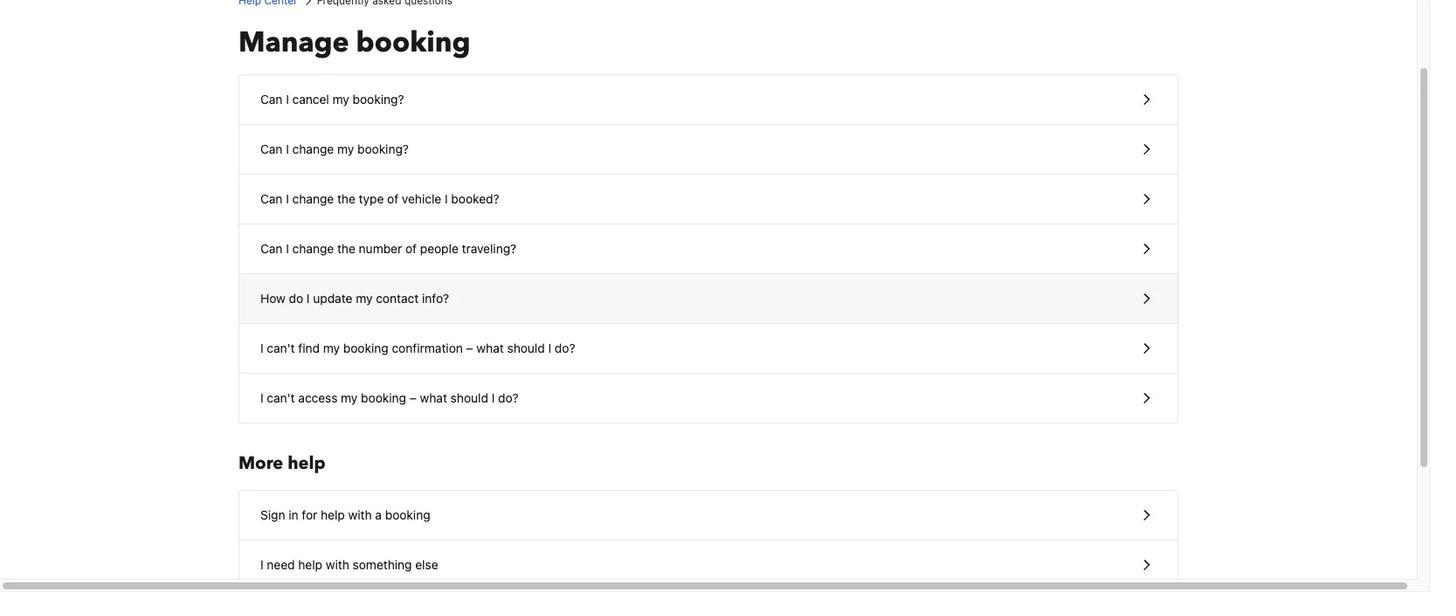 Task type: locate. For each thing, give the bounding box(es) containing it.
1 vertical spatial help
[[321, 508, 345, 523]]

0 vertical spatial –
[[466, 341, 473, 356]]

can i change the type of vehicle i booked? button
[[240, 175, 1178, 225]]

my inside button
[[337, 142, 354, 156]]

need
[[267, 558, 295, 573]]

0 vertical spatial the
[[337, 191, 356, 206]]

should inside i can't find my booking confirmation – what should i do? "button"
[[507, 341, 545, 356]]

1 vertical spatial what
[[420, 391, 447, 406]]

with left something
[[326, 558, 350, 573]]

–
[[466, 341, 473, 356], [410, 391, 417, 406]]

change for type
[[292, 191, 334, 206]]

booking inside button
[[361, 391, 406, 406]]

2 the from the top
[[337, 241, 356, 256]]

with left a
[[348, 508, 372, 523]]

can i change the number of people traveling?
[[260, 241, 517, 256]]

with
[[348, 508, 372, 523], [326, 558, 350, 573]]

– inside "button"
[[466, 341, 473, 356]]

my inside "button"
[[323, 341, 340, 356]]

can't for find
[[267, 341, 295, 356]]

of
[[387, 191, 399, 206], [406, 241, 417, 256]]

help inside button
[[298, 558, 323, 573]]

1 vertical spatial should
[[451, 391, 489, 406]]

1 can from the top
[[260, 92, 283, 107]]

0 vertical spatial what
[[477, 341, 504, 356]]

change down can i change my booking?
[[292, 191, 334, 206]]

0 vertical spatial with
[[348, 508, 372, 523]]

2 can from the top
[[260, 142, 283, 156]]

do? inside "button"
[[555, 341, 576, 356]]

more help
[[239, 452, 326, 476]]

2 can't from the top
[[267, 391, 295, 406]]

do
[[289, 291, 303, 306]]

in
[[289, 508, 299, 523]]

can
[[260, 92, 283, 107], [260, 142, 283, 156], [260, 191, 283, 206], [260, 241, 283, 256]]

change inside button
[[292, 191, 334, 206]]

help right for
[[321, 508, 345, 523]]

3 can from the top
[[260, 191, 283, 206]]

1 vertical spatial change
[[292, 191, 334, 206]]

i can't find my booking confirmation – what should i do?
[[260, 341, 576, 356]]

of left people
[[406, 241, 417, 256]]

0 vertical spatial booking?
[[353, 92, 404, 107]]

update
[[313, 291, 353, 306]]

can down can i change my booking?
[[260, 191, 283, 206]]

my right the access
[[341, 391, 358, 406]]

change down cancel
[[292, 142, 334, 156]]

2 vertical spatial help
[[298, 558, 323, 573]]

can't left find
[[267, 341, 295, 356]]

1 can't from the top
[[267, 341, 295, 356]]

1 horizontal spatial of
[[406, 241, 417, 256]]

the inside can i change the number of people traveling? "button"
[[337, 241, 356, 256]]

help right more
[[288, 452, 326, 476]]

my right cancel
[[333, 92, 349, 107]]

1 vertical spatial do?
[[498, 391, 519, 406]]

booking? for can i cancel my booking?
[[353, 92, 404, 107]]

find
[[298, 341, 320, 356]]

0 horizontal spatial do?
[[498, 391, 519, 406]]

1 vertical spatial –
[[410, 391, 417, 406]]

i need help with something else button
[[240, 541, 1178, 590]]

– down i can't find my booking confirmation – what should i do?
[[410, 391, 417, 406]]

the inside can i change the type of vehicle i booked? button
[[337, 191, 356, 206]]

of right type
[[387, 191, 399, 206]]

1 the from the top
[[337, 191, 356, 206]]

number
[[359, 241, 402, 256]]

can't left the access
[[267, 391, 295, 406]]

info?
[[422, 291, 449, 306]]

booking? down manage booking
[[353, 92, 404, 107]]

0 vertical spatial do?
[[555, 341, 576, 356]]

can down can i cancel my booking?
[[260, 142, 283, 156]]

booking? up can i change the type of vehicle i booked?
[[358, 142, 409, 156]]

1 vertical spatial with
[[326, 558, 350, 573]]

of inside button
[[387, 191, 399, 206]]

– right the confirmation
[[466, 341, 473, 356]]

2 vertical spatial change
[[292, 241, 334, 256]]

change up "do"
[[292, 241, 334, 256]]

can for can i change the number of people traveling?
[[260, 241, 283, 256]]

of inside "button"
[[406, 241, 417, 256]]

2 change from the top
[[292, 191, 334, 206]]

manage booking
[[239, 24, 471, 62]]

do?
[[555, 341, 576, 356], [498, 391, 519, 406]]

help right the need at the left of the page
[[298, 558, 323, 573]]

0 horizontal spatial should
[[451, 391, 489, 406]]

with inside "link"
[[348, 508, 372, 523]]

can't inside "button"
[[267, 341, 295, 356]]

can't
[[267, 341, 295, 356], [267, 391, 295, 406]]

1 horizontal spatial do?
[[555, 341, 576, 356]]

i
[[286, 92, 289, 107], [286, 142, 289, 156], [286, 191, 289, 206], [445, 191, 448, 206], [286, 241, 289, 256], [307, 291, 310, 306], [260, 341, 264, 356], [549, 341, 552, 356], [260, 391, 264, 406], [492, 391, 495, 406], [260, 558, 264, 573]]

1 horizontal spatial should
[[507, 341, 545, 356]]

can't for access
[[267, 391, 295, 406]]

cancel
[[292, 92, 329, 107]]

change inside button
[[292, 142, 334, 156]]

booking?
[[353, 92, 404, 107], [358, 142, 409, 156]]

what
[[477, 341, 504, 356], [420, 391, 447, 406]]

can't inside button
[[267, 391, 295, 406]]

the left type
[[337, 191, 356, 206]]

booking? for can i change my booking?
[[358, 142, 409, 156]]

the left number
[[337, 241, 356, 256]]

can for can i change my booking?
[[260, 142, 283, 156]]

can up how
[[260, 241, 283, 256]]

0 vertical spatial help
[[288, 452, 326, 476]]

booking
[[356, 24, 471, 62], [343, 341, 389, 356], [361, 391, 406, 406], [385, 508, 431, 523]]

else
[[415, 558, 438, 573]]

can i change the type of vehicle i booked?
[[260, 191, 500, 206]]

can left cancel
[[260, 92, 283, 107]]

booking? inside button
[[353, 92, 404, 107]]

what down the confirmation
[[420, 391, 447, 406]]

3 change from the top
[[292, 241, 334, 256]]

0 horizontal spatial –
[[410, 391, 417, 406]]

access
[[298, 391, 338, 406]]

the for number
[[337, 241, 356, 256]]

help
[[288, 452, 326, 476], [321, 508, 345, 523], [298, 558, 323, 573]]

change inside "button"
[[292, 241, 334, 256]]

manage
[[239, 24, 349, 62]]

change
[[292, 142, 334, 156], [292, 191, 334, 206], [292, 241, 334, 256]]

how do i update my contact info?
[[260, 291, 449, 306]]

1 horizontal spatial –
[[466, 341, 473, 356]]

how
[[260, 291, 286, 306]]

1 vertical spatial can't
[[267, 391, 295, 406]]

0 vertical spatial should
[[507, 341, 545, 356]]

my right find
[[323, 341, 340, 356]]

can inside button
[[260, 142, 283, 156]]

0 vertical spatial can't
[[267, 341, 295, 356]]

what right the confirmation
[[477, 341, 504, 356]]

0 horizontal spatial of
[[387, 191, 399, 206]]

1 vertical spatial booking?
[[358, 142, 409, 156]]

0 vertical spatial change
[[292, 142, 334, 156]]

something
[[353, 558, 412, 573]]

my down can i cancel my booking?
[[337, 142, 354, 156]]

should
[[507, 341, 545, 356], [451, 391, 489, 406]]

4 can from the top
[[260, 241, 283, 256]]

my
[[333, 92, 349, 107], [337, 142, 354, 156], [356, 291, 373, 306], [323, 341, 340, 356], [341, 391, 358, 406]]

0 vertical spatial of
[[387, 191, 399, 206]]

1 horizontal spatial what
[[477, 341, 504, 356]]

my for access
[[341, 391, 358, 406]]

1 vertical spatial of
[[406, 241, 417, 256]]

the
[[337, 191, 356, 206], [337, 241, 356, 256]]

can inside "button"
[[260, 241, 283, 256]]

i can't access my booking – what should i do?
[[260, 391, 519, 406]]

booking? inside button
[[358, 142, 409, 156]]

the for type
[[337, 191, 356, 206]]

1 vertical spatial the
[[337, 241, 356, 256]]

1 change from the top
[[292, 142, 334, 156]]

0 horizontal spatial what
[[420, 391, 447, 406]]

sign
[[260, 508, 285, 523]]



Task type: describe. For each thing, give the bounding box(es) containing it.
change for booking?
[[292, 142, 334, 156]]

can for can i change the type of vehicle i booked?
[[260, 191, 283, 206]]

with inside button
[[326, 558, 350, 573]]

help inside "link"
[[321, 508, 345, 523]]

what inside "button"
[[477, 341, 504, 356]]

a
[[375, 508, 382, 523]]

change for number
[[292, 241, 334, 256]]

sign in for help with a booking button
[[240, 491, 1178, 541]]

vehicle
[[402, 191, 442, 206]]

how do i update my contact info? button
[[240, 274, 1178, 324]]

type
[[359, 191, 384, 206]]

i inside button
[[286, 142, 289, 156]]

confirmation
[[392, 341, 463, 356]]

booking inside "link"
[[385, 508, 431, 523]]

what inside button
[[420, 391, 447, 406]]

can i change my booking? button
[[240, 125, 1178, 175]]

my right update
[[356, 291, 373, 306]]

i inside button
[[260, 558, 264, 573]]

my for find
[[323, 341, 340, 356]]

sign in for help with a booking link
[[240, 491, 1178, 540]]

contact
[[376, 291, 419, 306]]

i can't access my booking – what should i do? button
[[240, 374, 1178, 423]]

i inside "button"
[[286, 241, 289, 256]]

of for type
[[387, 191, 399, 206]]

sign in for help with a booking
[[260, 508, 431, 523]]

booked?
[[451, 191, 500, 206]]

can i cancel my booking?
[[260, 92, 404, 107]]

people
[[420, 241, 459, 256]]

can for can i cancel my booking?
[[260, 92, 283, 107]]

for
[[302, 508, 318, 523]]

do? inside button
[[498, 391, 519, 406]]

– inside button
[[410, 391, 417, 406]]

can i change the number of people traveling? button
[[240, 225, 1178, 274]]

traveling?
[[462, 241, 517, 256]]

more
[[239, 452, 283, 476]]

should inside i can't access my booking – what should i do? button
[[451, 391, 489, 406]]

can i cancel my booking? button
[[240, 75, 1178, 125]]

of for number
[[406, 241, 417, 256]]

my for change
[[337, 142, 354, 156]]

my for cancel
[[333, 92, 349, 107]]

i need help with something else
[[260, 558, 438, 573]]

can i change my booking?
[[260, 142, 409, 156]]

i can't find my booking confirmation – what should i do? button
[[240, 324, 1178, 374]]



Task type: vqa. For each thing, say whether or not it's contained in the screenshot.
the Booking.com
no



